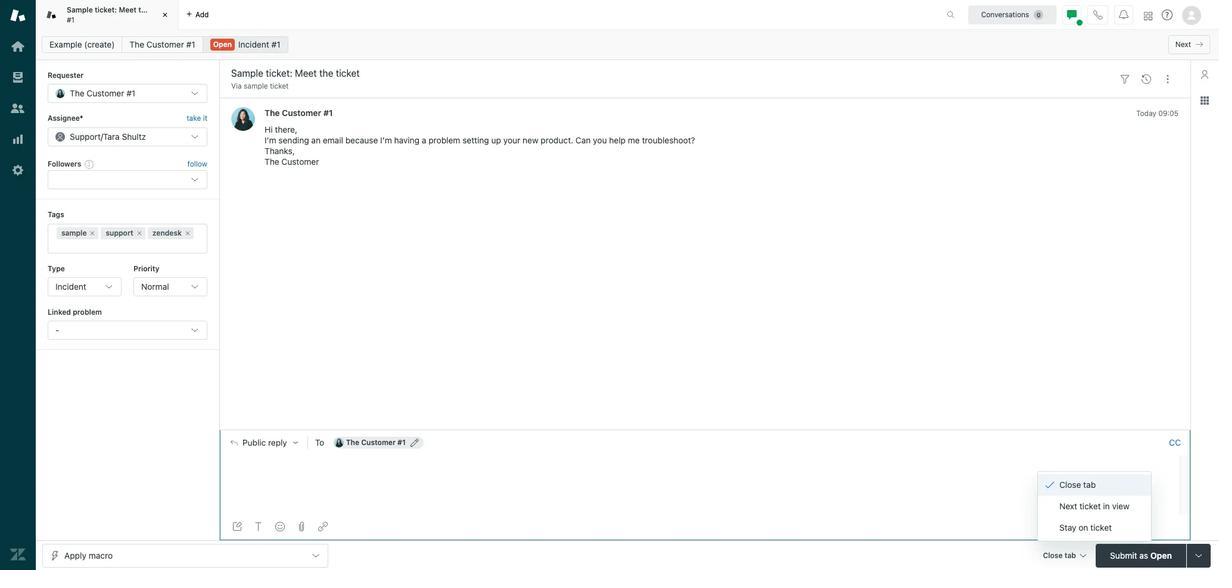 Task type: describe. For each thing, give the bounding box(es) containing it.
tab inside menu item
[[1084, 480, 1096, 490]]

via sample ticket
[[231, 82, 289, 91]]

add
[[195, 10, 209, 19]]

avatar image
[[231, 108, 255, 131]]

the inside requester element
[[70, 88, 84, 99]]

cc
[[1169, 438, 1181, 448]]

submit
[[1110, 551, 1137, 561]]

type
[[48, 264, 65, 273]]

remove image for zendesk
[[184, 230, 191, 237]]

1 vertical spatial sample
[[61, 229, 87, 238]]

#1 up via sample ticket
[[271, 39, 280, 49]]

follow
[[187, 160, 207, 169]]

thanks,
[[265, 146, 295, 156]]

customer@example.com image
[[334, 439, 344, 448]]

having
[[394, 136, 420, 146]]

09:05
[[1159, 109, 1179, 118]]

displays possible ticket submission types image
[[1194, 552, 1204, 561]]

email
[[323, 136, 343, 146]]

troubleshoot?
[[642, 136, 695, 146]]

hide composer image
[[700, 426, 710, 435]]

admin image
[[10, 163, 26, 178]]

incident for incident
[[55, 282, 86, 292]]

today
[[1137, 109, 1157, 118]]

ticket left in
[[1080, 502, 1101, 512]]

Subject field
[[229, 66, 1112, 80]]

to
[[315, 438, 324, 448]]

1 horizontal spatial the customer #1 link
[[265, 108, 333, 118]]

up
[[491, 136, 501, 146]]

support
[[70, 132, 101, 142]]

notifications image
[[1119, 10, 1129, 19]]

remove image for sample
[[89, 230, 96, 237]]

requester
[[48, 71, 84, 80]]

tabs tab list
[[36, 0, 934, 30]]

zendesk
[[152, 229, 182, 238]]

can
[[576, 136, 591, 146]]

tab containing sample ticket: meet the ticket
[[36, 0, 179, 30]]

the right the customer@example.com "icon"
[[346, 439, 359, 448]]

/
[[101, 132, 103, 142]]

ticket actions image
[[1163, 74, 1173, 84]]

close tab inside menu item
[[1060, 480, 1096, 490]]

#1 inside sample ticket: meet the ticket #1
[[67, 15, 75, 24]]

customer inside hi there, i'm sending an email because i'm having a problem setting up your new product. can you help me troubleshoot? thanks, the customer
[[282, 157, 319, 167]]

as
[[1140, 551, 1148, 561]]

add link (cmd k) image
[[318, 523, 328, 532]]

normal
[[141, 282, 169, 292]]

ticket right on
[[1091, 523, 1112, 533]]

zendesk support image
[[10, 8, 26, 23]]

Public reply composer text field
[[225, 456, 1176, 481]]

incident for incident #1
[[238, 39, 269, 49]]

incident button
[[48, 278, 122, 297]]

priority
[[133, 264, 159, 273]]

customer inside secondary element
[[147, 39, 184, 49]]

meet
[[119, 5, 137, 14]]

#1 up the email
[[323, 108, 333, 118]]

an
[[311, 136, 321, 146]]

there,
[[275, 125, 297, 135]]

the inside secondary element
[[130, 39, 144, 49]]

customer left edit user image
[[361, 439, 396, 448]]

tab inside dropdown button
[[1065, 552, 1076, 560]]

edit user image
[[411, 439, 419, 448]]

support / tara shultz
[[70, 132, 146, 142]]

1 vertical spatial open
[[1151, 551, 1172, 561]]

linked problem element
[[48, 321, 207, 340]]

example
[[49, 39, 82, 49]]

views image
[[10, 70, 26, 85]]

Today 09:05 text field
[[1137, 109, 1179, 118]]

-
[[55, 326, 59, 336]]

next button
[[1169, 35, 1210, 54]]

next for next ticket in view
[[1060, 502, 1077, 512]]

the up hi
[[265, 108, 280, 118]]

get started image
[[10, 39, 26, 54]]

close tab button
[[1038, 544, 1091, 570]]

next ticket in view menu item
[[1038, 496, 1151, 518]]

macro
[[89, 551, 113, 561]]

close inside menu item
[[1060, 480, 1081, 490]]

apps image
[[1200, 96, 1210, 105]]

the customer #1 inside requester element
[[70, 88, 135, 99]]

1 i'm from the left
[[265, 136, 276, 146]]

tara
[[103, 132, 120, 142]]

setting
[[463, 136, 489, 146]]

today 09:05
[[1137, 109, 1179, 118]]

close image
[[159, 9, 171, 21]]

main element
[[0, 0, 36, 571]]

0 vertical spatial sample
[[244, 82, 268, 91]]

followers element
[[48, 171, 207, 190]]



Task type: locate. For each thing, give the bounding box(es) containing it.
1 horizontal spatial i'm
[[380, 136, 392, 146]]

sample right via
[[244, 82, 268, 91]]

close down stay
[[1043, 552, 1063, 560]]

sample
[[67, 5, 93, 14]]

the customer #1 up there,
[[265, 108, 333, 118]]

customer inside requester element
[[87, 88, 124, 99]]

i'm left having
[[380, 136, 392, 146]]

open left incident #1
[[213, 40, 232, 49]]

ticket
[[152, 5, 172, 14], [270, 82, 289, 91], [1080, 502, 1101, 512], [1091, 523, 1112, 533]]

tab
[[36, 0, 179, 30]]

0 vertical spatial close
[[1060, 480, 1081, 490]]

because
[[345, 136, 378, 146]]

0 horizontal spatial next
[[1060, 502, 1077, 512]]

0 vertical spatial the customer #1 link
[[122, 36, 203, 53]]

submit as open
[[1110, 551, 1172, 561]]

#1 inside requester element
[[126, 88, 135, 99]]

product.
[[541, 136, 573, 146]]

problem
[[429, 136, 460, 146], [73, 308, 102, 317]]

1 vertical spatial incident
[[55, 282, 86, 292]]

#1 down add "popup button"
[[186, 39, 195, 49]]

normal button
[[133, 278, 207, 297]]

sample ticket: meet the ticket #1
[[67, 5, 172, 24]]

0 vertical spatial incident
[[238, 39, 269, 49]]

example (create)
[[49, 39, 115, 49]]

close tab inside dropdown button
[[1043, 552, 1076, 560]]

shultz
[[122, 132, 146, 142]]

incident down type
[[55, 282, 86, 292]]

the customer #1 link inside secondary element
[[122, 36, 203, 53]]

your
[[503, 136, 520, 146]]

remove image
[[89, 230, 96, 237], [184, 230, 191, 237]]

public reply button
[[220, 431, 307, 456]]

me
[[628, 136, 640, 146]]

add attachment image
[[297, 523, 306, 532]]

0 horizontal spatial sample
[[61, 229, 87, 238]]

linked
[[48, 308, 71, 317]]

on
[[1079, 523, 1088, 533]]

conversations
[[981, 10, 1029, 19]]

next inside button
[[1176, 40, 1191, 49]]

help
[[609, 136, 626, 146]]

1 vertical spatial close
[[1043, 552, 1063, 560]]

the customer #1 right the customer@example.com "icon"
[[346, 439, 406, 448]]

the customer #1 link up there,
[[265, 108, 333, 118]]

sample down tags
[[61, 229, 87, 238]]

the down sample ticket: meet the ticket #1 at the top of page
[[130, 39, 144, 49]]

0 vertical spatial next
[[1176, 40, 1191, 49]]

(create)
[[84, 39, 115, 49]]

1 vertical spatial next
[[1060, 502, 1077, 512]]

incident #1
[[238, 39, 280, 49]]

customer
[[147, 39, 184, 49], [87, 88, 124, 99], [282, 108, 321, 118], [282, 157, 319, 167], [361, 439, 396, 448]]

1 horizontal spatial tab
[[1084, 480, 1096, 490]]

the inside hi there, i'm sending an email because i'm having a problem setting up your new product. can you help me troubleshoot? thanks, the customer
[[265, 157, 279, 167]]

incident up via sample ticket
[[238, 39, 269, 49]]

remove image right zendesk
[[184, 230, 191, 237]]

the customer #1 link down close icon
[[122, 36, 203, 53]]

events image
[[1142, 74, 1151, 84]]

public
[[243, 439, 266, 448]]

0 horizontal spatial i'm
[[265, 136, 276, 146]]

info on adding followers image
[[85, 160, 94, 169]]

0 horizontal spatial the customer #1 link
[[122, 36, 203, 53]]

problem inside hi there, i'm sending an email because i'm having a problem setting up your new product. can you help me troubleshoot? thanks, the customer
[[429, 136, 460, 146]]

conversations button
[[968, 5, 1057, 24]]

2 i'm from the left
[[380, 136, 392, 146]]

incident inside popup button
[[55, 282, 86, 292]]

hi
[[265, 125, 273, 135]]

next inside menu item
[[1060, 502, 1077, 512]]

close tab up next ticket in view
[[1060, 480, 1096, 490]]

sending
[[279, 136, 309, 146]]

open right as
[[1151, 551, 1172, 561]]

close tab
[[1060, 480, 1096, 490], [1043, 552, 1076, 560]]

customer context image
[[1200, 70, 1210, 79]]

1 horizontal spatial sample
[[244, 82, 268, 91]]

hi there, i'm sending an email because i'm having a problem setting up your new product. can you help me troubleshoot? thanks, the customer
[[265, 125, 695, 167]]

view
[[1112, 502, 1130, 512]]

a
[[422, 136, 426, 146]]

the customer #1 down close icon
[[130, 39, 195, 49]]

tab up next ticket in view
[[1084, 480, 1096, 490]]

customer up there,
[[282, 108, 321, 118]]

sample
[[244, 82, 268, 91], [61, 229, 87, 238]]

0 horizontal spatial problem
[[73, 308, 102, 317]]

1 vertical spatial close tab
[[1043, 552, 1076, 560]]

1 vertical spatial the customer #1 link
[[265, 108, 333, 118]]

next
[[1176, 40, 1191, 49], [1060, 502, 1077, 512]]

0 horizontal spatial open
[[213, 40, 232, 49]]

support
[[106, 229, 133, 238]]

zendesk products image
[[1144, 12, 1153, 20]]

take
[[187, 114, 201, 123]]

1 vertical spatial problem
[[73, 308, 102, 317]]

1 horizontal spatial open
[[1151, 551, 1172, 561]]

tab down stay
[[1065, 552, 1076, 560]]

customer down close icon
[[147, 39, 184, 49]]

apply macro
[[64, 551, 113, 561]]

ticket inside sample ticket: meet the ticket #1
[[152, 5, 172, 14]]

the customer #1 down the requester
[[70, 88, 135, 99]]

draft mode image
[[232, 523, 242, 532]]

incident
[[238, 39, 269, 49], [55, 282, 86, 292]]

1 horizontal spatial problem
[[429, 136, 460, 146]]

it
[[203, 114, 207, 123]]

0 horizontal spatial incident
[[55, 282, 86, 292]]

customers image
[[10, 101, 26, 116]]

follow button
[[187, 159, 207, 170]]

problem right a
[[429, 136, 460, 146]]

get help image
[[1162, 10, 1173, 20]]

i'm
[[265, 136, 276, 146], [380, 136, 392, 146]]

2 remove image from the left
[[184, 230, 191, 237]]

reporting image
[[10, 132, 26, 147]]

menu
[[1038, 472, 1152, 542]]

apply
[[64, 551, 86, 561]]

1 horizontal spatial remove image
[[184, 230, 191, 237]]

1 horizontal spatial incident
[[238, 39, 269, 49]]

the down thanks,
[[265, 157, 279, 167]]

ticket right via
[[270, 82, 289, 91]]

1 vertical spatial tab
[[1065, 552, 1076, 560]]

remove image
[[136, 230, 143, 237]]

#1 down sample
[[67, 15, 75, 24]]

0 vertical spatial open
[[213, 40, 232, 49]]

close tab down stay
[[1043, 552, 1076, 560]]

via
[[231, 82, 242, 91]]

close
[[1060, 480, 1081, 490], [1043, 552, 1063, 560]]

take it button
[[187, 113, 207, 125]]

take it
[[187, 114, 207, 123]]

0 horizontal spatial tab
[[1065, 552, 1076, 560]]

0 vertical spatial problem
[[429, 136, 460, 146]]

filter image
[[1120, 74, 1130, 84]]

problem down incident popup button
[[73, 308, 102, 317]]

requester element
[[48, 84, 207, 103]]

i'm down hi
[[265, 136, 276, 146]]

the
[[138, 5, 150, 14]]

0 vertical spatial tab
[[1084, 480, 1096, 490]]

the customer #1 inside secondary element
[[130, 39, 195, 49]]

next ticket in view
[[1060, 502, 1130, 512]]

insert emojis image
[[275, 523, 285, 532]]

open
[[213, 40, 232, 49], [1151, 551, 1172, 561]]

tab
[[1084, 480, 1096, 490], [1065, 552, 1076, 560]]

reply
[[268, 439, 287, 448]]

stay on ticket menu item
[[1038, 518, 1151, 539]]

customer down sending
[[282, 157, 319, 167]]

1 horizontal spatial next
[[1176, 40, 1191, 49]]

followers
[[48, 160, 81, 169]]

#1
[[67, 15, 75, 24], [186, 39, 195, 49], [271, 39, 280, 49], [126, 88, 135, 99], [323, 108, 333, 118], [398, 439, 406, 448]]

example (create) button
[[42, 36, 122, 53]]

customer up support / tara shultz
[[87, 88, 124, 99]]

stay on ticket
[[1060, 523, 1112, 533]]

the down the requester
[[70, 88, 84, 99]]

button displays agent's chat status as online. image
[[1067, 10, 1077, 19]]

assignee* element
[[48, 127, 207, 146]]

incident inside secondary element
[[238, 39, 269, 49]]

remove image left support on the top of page
[[89, 230, 96, 237]]

cc button
[[1169, 438, 1181, 449]]

stay
[[1060, 523, 1077, 533]]

close tab menu item
[[1038, 475, 1151, 496]]

ticket:
[[95, 5, 117, 14]]

public reply
[[243, 439, 287, 448]]

the customer #1 link
[[122, 36, 203, 53], [265, 108, 333, 118]]

add button
[[179, 0, 216, 29]]

assignee*
[[48, 114, 83, 123]]

in
[[1103, 502, 1110, 512]]

#1 left edit user image
[[398, 439, 406, 448]]

0 vertical spatial close tab
[[1060, 480, 1096, 490]]

linked problem
[[48, 308, 102, 317]]

the
[[130, 39, 144, 49], [70, 88, 84, 99], [265, 108, 280, 118], [265, 157, 279, 167], [346, 439, 359, 448]]

close up next ticket in view
[[1060, 480, 1081, 490]]

you
[[593, 136, 607, 146]]

new
[[523, 136, 539, 146]]

0 horizontal spatial remove image
[[89, 230, 96, 237]]

#1 up shultz
[[126, 88, 135, 99]]

open inside secondary element
[[213, 40, 232, 49]]

the customer #1
[[130, 39, 195, 49], [70, 88, 135, 99], [265, 108, 333, 118], [346, 439, 406, 448]]

tags
[[48, 210, 64, 219]]

secondary element
[[36, 33, 1219, 57]]

ticket right the
[[152, 5, 172, 14]]

menu containing close tab
[[1038, 472, 1152, 542]]

1 remove image from the left
[[89, 230, 96, 237]]

zendesk image
[[10, 548, 26, 563]]

close inside dropdown button
[[1043, 552, 1063, 560]]

format text image
[[254, 523, 263, 532]]

next for next
[[1176, 40, 1191, 49]]



Task type: vqa. For each thing, say whether or not it's contained in the screenshot.
New ticket tab
no



